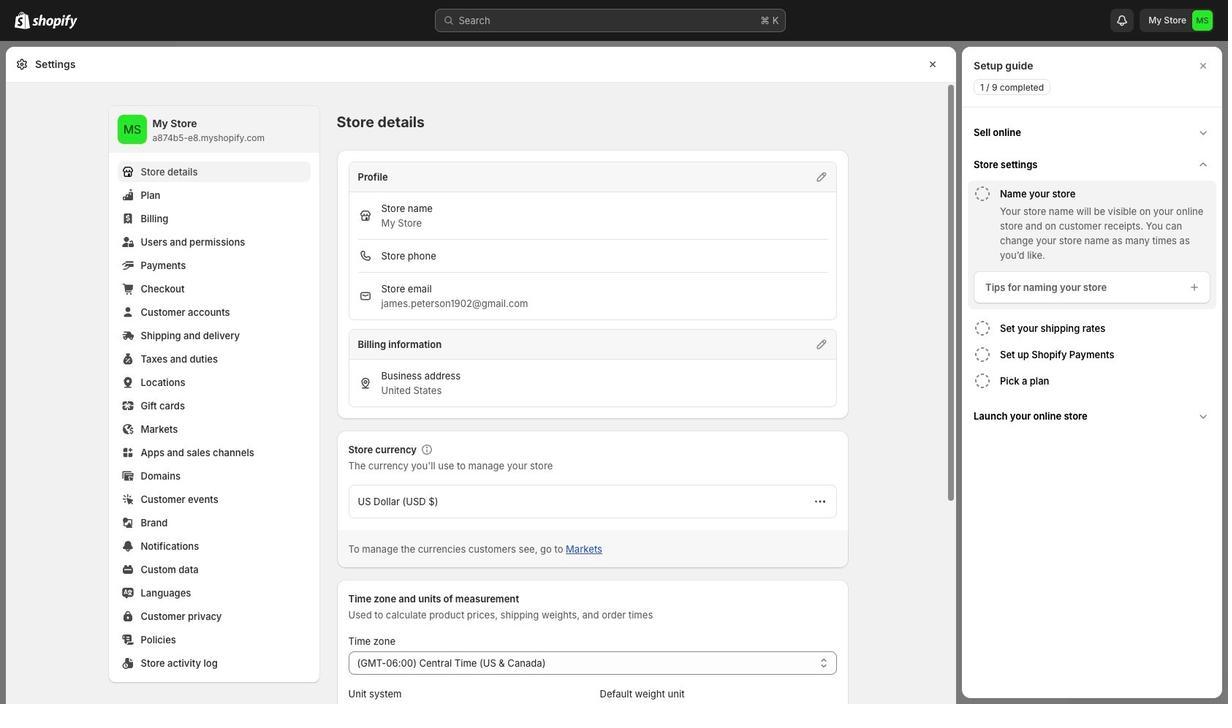 Task type: describe. For each thing, give the bounding box(es) containing it.
shopify image
[[15, 12, 30, 29]]

my store image
[[117, 115, 147, 144]]

settings dialog
[[6, 47, 957, 704]]



Task type: locate. For each thing, give the bounding box(es) containing it.
mark set up shopify payments as done image
[[974, 346, 992, 363]]

shopify image
[[32, 15, 78, 29]]

shop settings menu element
[[109, 106, 319, 682]]

mark name your store as done image
[[974, 185, 992, 203]]

my store image
[[1193, 10, 1213, 31]]

dialog
[[962, 47, 1223, 698]]

mark pick a plan as done image
[[974, 372, 992, 390]]

mark set your shipping rates as done image
[[974, 320, 992, 337]]



Task type: vqa. For each thing, say whether or not it's contained in the screenshot.
the rightmost 'Shopify' image
yes



